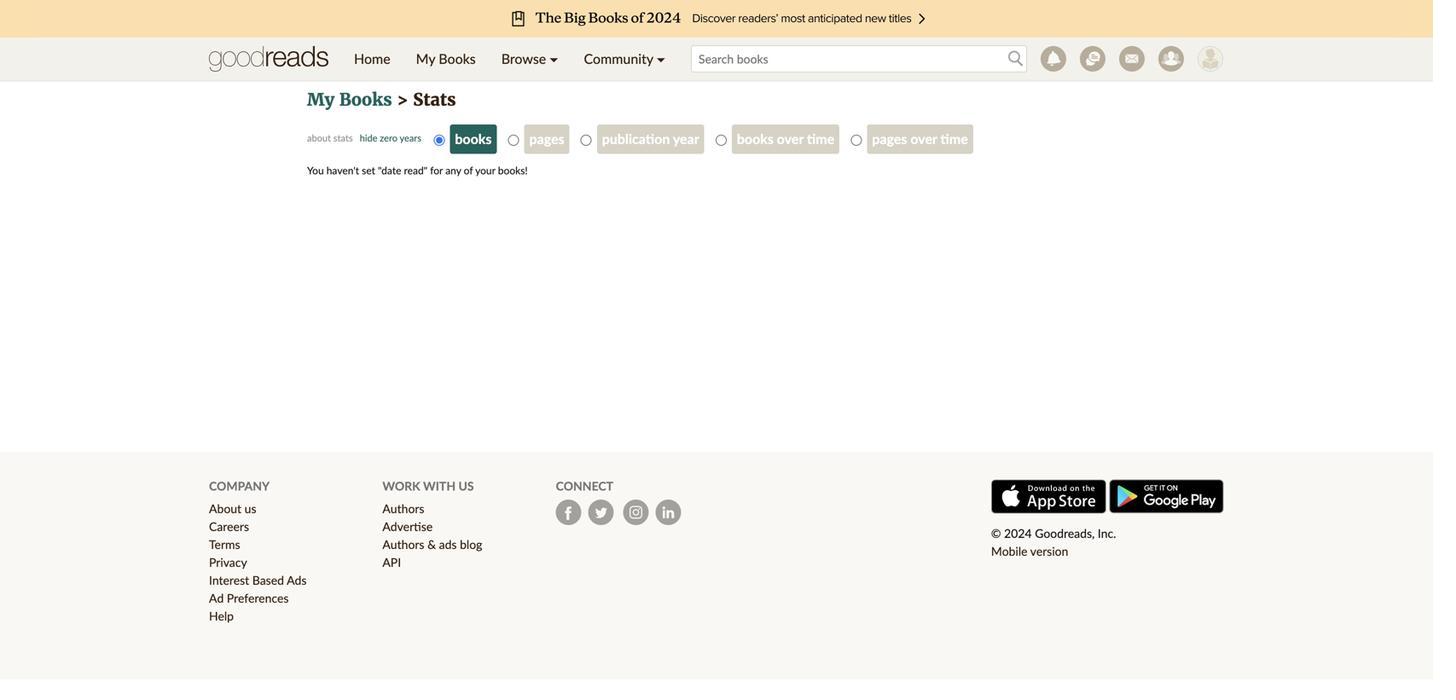 Task type: vqa. For each thing, say whether or not it's contained in the screenshot.
is
no



Task type: locate. For each thing, give the bounding box(es) containing it.
2 over from the left
[[911, 131, 937, 147]]

company
[[209, 479, 270, 494]]

0 horizontal spatial over
[[777, 131, 804, 147]]

over right pages over time radio
[[911, 131, 937, 147]]

0 vertical spatial my
[[416, 50, 435, 67]]

pages right pages option
[[529, 131, 564, 147]]

1 horizontal spatial my
[[416, 50, 435, 67]]

hide zero years link
[[360, 132, 421, 144]]

2 pages from the left
[[872, 131, 907, 147]]

1 horizontal spatial ▾
[[657, 50, 665, 67]]

stats
[[413, 89, 456, 110]]

1 horizontal spatial pages
[[872, 131, 907, 147]]

0 vertical spatial us
[[459, 479, 474, 494]]

terms link
[[209, 538, 240, 552]]

1 horizontal spatial my books link
[[403, 38, 489, 80]]

2 books from the left
[[737, 131, 774, 147]]

us right the about at the bottom left of the page
[[245, 502, 256, 516]]

browse ▾ button
[[489, 38, 571, 80]]

api link
[[382, 555, 401, 570]]

1 vertical spatial books
[[339, 89, 392, 110]]

books left >
[[339, 89, 392, 110]]

goodreads on twitter image
[[588, 500, 614, 526]]

goodreads on instagram image
[[623, 500, 649, 526]]

my up about
[[307, 89, 334, 110]]

menu
[[341, 38, 678, 80]]

pages for pages
[[529, 131, 564, 147]]

publication year
[[602, 131, 699, 147]]

0 vertical spatial my books link
[[403, 38, 489, 80]]

authors
[[382, 502, 424, 516], [382, 538, 424, 552]]

1 over from the left
[[777, 131, 804, 147]]

privacy link
[[209, 555, 247, 570]]

download app for android image
[[1109, 479, 1224, 514]]

pages
[[529, 131, 564, 147], [872, 131, 907, 147]]

0 horizontal spatial ▾
[[550, 50, 558, 67]]

goodreads on facebook image
[[556, 500, 582, 526]]

inc.
[[1098, 526, 1116, 541]]

us right with
[[459, 479, 474, 494]]

books for books
[[455, 131, 492, 147]]

books
[[455, 131, 492, 147], [737, 131, 774, 147]]

pages right pages over time radio
[[872, 131, 907, 147]]

home link
[[341, 38, 403, 80]]

browse
[[501, 50, 546, 67]]

authors down advertise
[[382, 538, 424, 552]]

connect
[[556, 479, 613, 494]]

us
[[459, 479, 474, 494], [245, 502, 256, 516]]

zero
[[380, 132, 398, 144]]

you
[[307, 164, 324, 177]]

about stats hide zero years
[[307, 132, 421, 144]]

▾ inside popup button
[[657, 50, 665, 67]]

years
[[400, 132, 421, 144]]

books inside menu
[[439, 50, 476, 67]]

books up stats
[[439, 50, 476, 67]]

over left pages over time radio
[[777, 131, 804, 147]]

ad preferences link
[[209, 591, 289, 606]]

ads
[[287, 573, 307, 588]]

publication
[[602, 131, 670, 147]]

>
[[397, 89, 408, 110]]

for
[[430, 164, 443, 177]]

api
[[382, 555, 401, 570]]

my for my books
[[416, 50, 435, 67]]

help link
[[209, 609, 234, 624]]

advertise link
[[382, 520, 433, 534]]

▾
[[550, 50, 558, 67], [657, 50, 665, 67]]

us inside work with us authors advertise authors & ads blog api
[[459, 479, 474, 494]]

0 horizontal spatial my books link
[[307, 89, 392, 110]]

2 ▾ from the left
[[657, 50, 665, 67]]

download app for ios image
[[991, 480, 1106, 514]]

▾ right community
[[657, 50, 665, 67]]

0 horizontal spatial pages
[[529, 131, 564, 147]]

0 horizontal spatial my
[[307, 89, 334, 110]]

1 horizontal spatial books
[[737, 131, 774, 147]]

my
[[416, 50, 435, 67], [307, 89, 334, 110]]

of
[[464, 164, 473, 177]]

time
[[807, 131, 835, 147], [941, 131, 968, 147]]

1 horizontal spatial time
[[941, 131, 968, 147]]

1 time from the left
[[807, 131, 835, 147]]

1 pages from the left
[[529, 131, 564, 147]]

1 vertical spatial us
[[245, 502, 256, 516]]

books over time
[[737, 131, 835, 147]]

goodreads,
[[1035, 526, 1095, 541]]

0 vertical spatial books
[[439, 50, 476, 67]]

▾ right browse
[[550, 50, 558, 67]]

my up stats
[[416, 50, 435, 67]]

©
[[991, 526, 1001, 541]]

you haven't       set "date read" for any of your books!
[[307, 164, 528, 177]]

over for pages
[[911, 131, 937, 147]]

2 authors from the top
[[382, 538, 424, 552]]

my books link
[[403, 38, 489, 80], [307, 89, 392, 110]]

community
[[584, 50, 653, 67]]

books up of
[[455, 131, 492, 147]]

home
[[354, 50, 390, 67]]

1 vertical spatial authors
[[382, 538, 424, 552]]

1 vertical spatial my
[[307, 89, 334, 110]]

0 horizontal spatial books
[[339, 89, 392, 110]]

1 horizontal spatial over
[[911, 131, 937, 147]]

books radio
[[434, 135, 445, 146]]

1 horizontal spatial us
[[459, 479, 474, 494]]

books
[[439, 50, 476, 67], [339, 89, 392, 110]]

1 ▾ from the left
[[550, 50, 558, 67]]

pages radio
[[508, 135, 519, 146]]

over
[[777, 131, 804, 147], [911, 131, 937, 147]]

community ▾ button
[[571, 38, 678, 80]]

us inside company about us careers terms privacy interest based ads ad preferences help
[[245, 502, 256, 516]]

1 horizontal spatial books
[[439, 50, 476, 67]]

books right books over time "radio"
[[737, 131, 774, 147]]

1 books from the left
[[455, 131, 492, 147]]

mobile
[[991, 544, 1028, 559]]

ads
[[439, 538, 457, 552]]

2 time from the left
[[941, 131, 968, 147]]

version
[[1030, 544, 1068, 559]]

time for pages over time
[[941, 131, 968, 147]]

▾ for community ▾
[[657, 50, 665, 67]]

© 2024 goodreads, inc. mobile version
[[991, 526, 1116, 559]]

company about us careers terms privacy interest based ads ad preferences help
[[209, 479, 307, 624]]

0 vertical spatial authors
[[382, 502, 424, 516]]

any
[[445, 164, 461, 177]]

publication year radio
[[581, 135, 592, 146]]

0 horizontal spatial books
[[455, 131, 492, 147]]

goodreads on linkedin image
[[656, 500, 681, 526]]

pages over time radio
[[851, 135, 862, 146]]

year
[[673, 131, 699, 147]]

preferences
[[227, 591, 289, 606]]

us for about
[[245, 502, 256, 516]]

based
[[252, 573, 284, 588]]

stats
[[333, 132, 353, 144]]

books over time radio
[[716, 135, 727, 146]]

0 horizontal spatial us
[[245, 502, 256, 516]]

0 horizontal spatial time
[[807, 131, 835, 147]]

1 authors from the top
[[382, 502, 424, 516]]

▾ inside popup button
[[550, 50, 558, 67]]

about stats link
[[307, 129, 353, 148]]

authors up advertise link
[[382, 502, 424, 516]]

mobile version link
[[991, 544, 1068, 559]]

interest
[[209, 573, 249, 588]]



Task type: describe. For each thing, give the bounding box(es) containing it.
over for books
[[777, 131, 804, 147]]

about
[[307, 132, 331, 144]]

my books > stats
[[307, 89, 456, 110]]

friend requests image
[[1158, 46, 1184, 72]]

about
[[209, 502, 241, 516]]

Search books text field
[[691, 45, 1027, 73]]

pages over time
[[872, 131, 968, 147]]

the most anticipated books of 2024 image
[[34, 0, 1399, 38]]

us for with
[[459, 479, 474, 494]]

my books
[[416, 50, 476, 67]]

browse ▾
[[501, 50, 558, 67]]

haven't
[[327, 164, 359, 177]]

my group discussions image
[[1080, 46, 1106, 72]]

help
[[209, 609, 234, 624]]

"date
[[378, 164, 401, 177]]

authors & ads blog link
[[382, 538, 482, 552]]

gary orlando image
[[1198, 46, 1223, 72]]

work
[[382, 479, 420, 494]]

books!
[[498, 164, 528, 177]]

your
[[475, 164, 495, 177]]

careers
[[209, 520, 249, 534]]

books for books over time
[[737, 131, 774, 147]]

with
[[423, 479, 456, 494]]

set
[[362, 164, 375, 177]]

pages for pages over time
[[872, 131, 907, 147]]

Search for books to add to your shelves search field
[[691, 45, 1027, 73]]

time for books over time
[[807, 131, 835, 147]]

advertise
[[382, 520, 433, 534]]

menu containing home
[[341, 38, 678, 80]]

▾ for browse ▾
[[550, 50, 558, 67]]

authors link
[[382, 502, 424, 516]]

1 vertical spatial my books link
[[307, 89, 392, 110]]

work with us authors advertise authors & ads blog api
[[382, 479, 482, 570]]

read"
[[404, 164, 428, 177]]

community ▾
[[584, 50, 665, 67]]

my for my books > stats
[[307, 89, 334, 110]]

about us link
[[209, 502, 256, 516]]

books for my books
[[439, 50, 476, 67]]

interest based ads link
[[209, 573, 307, 588]]

privacy
[[209, 555, 247, 570]]

inbox image
[[1119, 46, 1145, 72]]

2024
[[1004, 526, 1032, 541]]

books for my books > stats
[[339, 89, 392, 110]]

careers link
[[209, 520, 249, 534]]

notifications image
[[1041, 46, 1066, 72]]

&
[[427, 538, 436, 552]]

hide
[[360, 132, 377, 144]]

terms
[[209, 538, 240, 552]]

ad
[[209, 591, 224, 606]]

blog
[[460, 538, 482, 552]]



